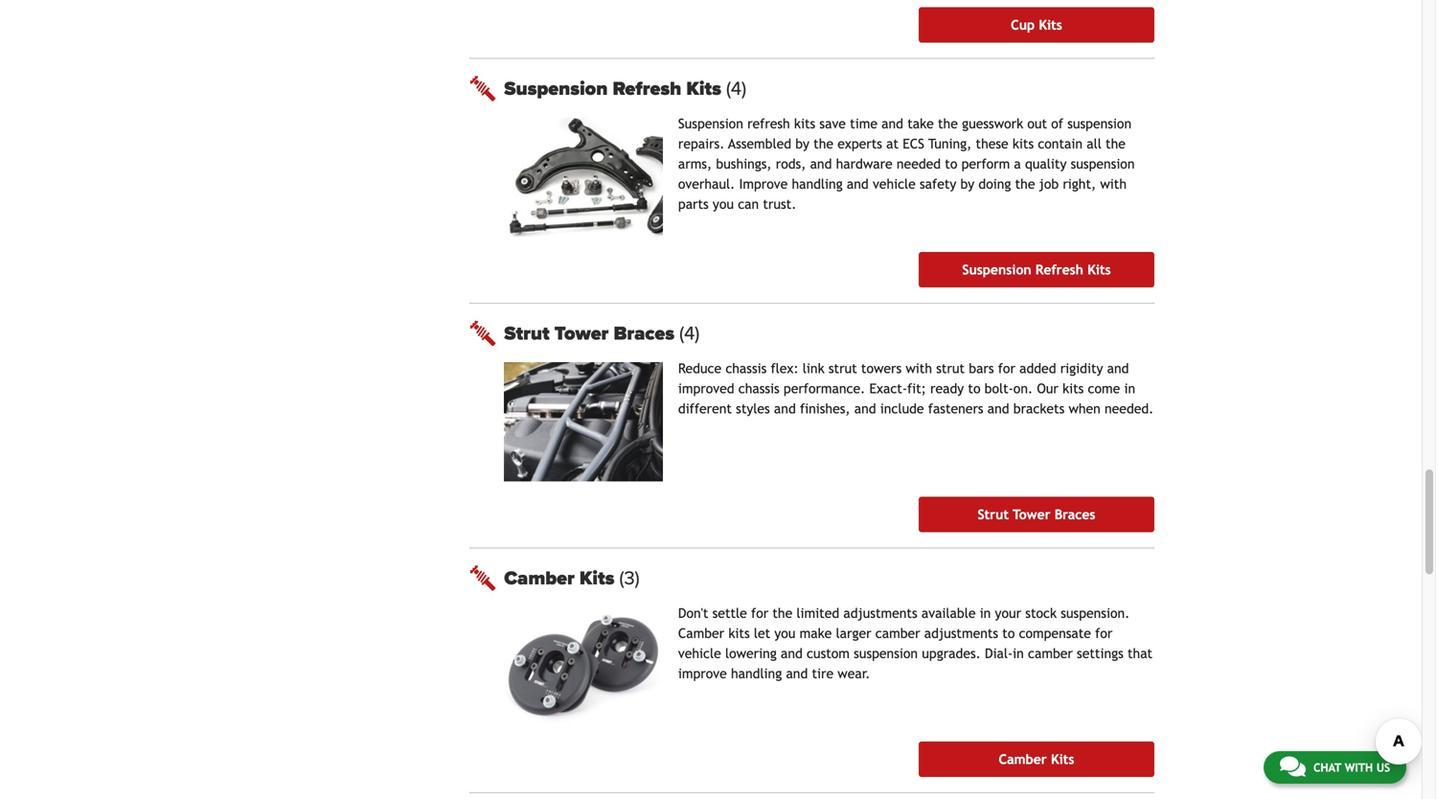 Task type: vqa. For each thing, say whether or not it's contained in the screenshot.
Chat With Us
yes



Task type: describe. For each thing, give the bounding box(es) containing it.
assembled
[[729, 136, 792, 152]]

0 horizontal spatial camber
[[876, 626, 921, 641]]

and up at
[[882, 116, 904, 131]]

stock
[[1026, 606, 1057, 621]]

braces for top strut tower braces link
[[614, 322, 675, 345]]

job
[[1040, 177, 1059, 192]]

strut tower braces for top strut tower braces link
[[504, 322, 680, 345]]

reduce
[[679, 361, 722, 376]]

kits inside the suspension refresh kits link
[[1088, 262, 1112, 278]]

2 horizontal spatial camber
[[999, 752, 1048, 767]]

2 strut from the left
[[937, 361, 965, 376]]

let
[[754, 626, 771, 641]]

don't settle for the limited adjustments available in your stock suspension. camber kits let you make larger camber adjustments to compensate for vehicle lowering and custom suspension upgrades. dial-in camber settings that improve handling and tire wear.
[[679, 606, 1153, 682]]

kits for the top camber kits link
[[580, 567, 615, 590]]

improved
[[679, 381, 735, 396]]

the down the a
[[1016, 177, 1036, 192]]

the up tuning,
[[938, 116, 958, 131]]

safety
[[920, 177, 957, 192]]

and right the rods, at right
[[811, 156, 832, 172]]

tower for top strut tower braces link
[[555, 322, 609, 345]]

suspension refresh kits for bottom the suspension refresh kits link
[[963, 262, 1112, 278]]

in inside reduce chassis flex: link strut towers with strut bars for added rigidity and improved chassis performance. exact-fit; ready to bolt-on. our kits come in different styles and finishes, and include fasteners and brackets when needed.
[[1125, 381, 1136, 396]]

right,
[[1063, 177, 1097, 192]]

tire
[[812, 666, 834, 682]]

link
[[803, 361, 825, 376]]

of
[[1052, 116, 1064, 131]]

ecs
[[903, 136, 925, 152]]

improve
[[679, 666, 727, 682]]

vehicle inside don't settle for the limited adjustments available in your stock suspension. camber kits let you make larger camber adjustments to compensate for vehicle lowering and custom suspension upgrades. dial-in camber settings that improve handling and tire wear.
[[679, 646, 722, 661]]

make
[[800, 626, 832, 641]]

ready
[[931, 381, 965, 396]]

these
[[976, 136, 1009, 152]]

finishes,
[[800, 401, 851, 417]]

chat
[[1314, 761, 1342, 775]]

repairs.
[[679, 136, 725, 152]]

dial-
[[985, 646, 1013, 661]]

1 vertical spatial by
[[961, 177, 975, 192]]

styles
[[736, 401, 770, 417]]

and down exact-
[[855, 401, 877, 417]]

exact-
[[870, 381, 908, 396]]

that
[[1128, 646, 1153, 661]]

0 horizontal spatial for
[[752, 606, 769, 621]]

brackets
[[1014, 401, 1065, 417]]

vehicle inside the suspension refresh kits save time and take the guesswork out of suspension repairs. assembled by the experts at ecs tuning, these kits contain all the arms, bushings, rods, and hardware needed to perform a quality suspension overhaul. improve handling and vehicle safety by doing the job right, with parts you can trust.
[[873, 177, 916, 192]]

handling inside don't settle for the limited adjustments available in your stock suspension. camber kits let you make larger camber adjustments to compensate for vehicle lowering and custom suspension upgrades. dial-in camber settings that improve handling and tire wear.
[[731, 666, 782, 682]]

with inside the suspension refresh kits save time and take the guesswork out of suspension repairs. assembled by the experts at ecs tuning, these kits contain all the arms, bushings, rods, and hardware needed to perform a quality suspension overhaul. improve handling and vehicle safety by doing the job right, with parts you can trust.
[[1101, 177, 1127, 192]]

and down hardware
[[847, 177, 869, 192]]

all
[[1087, 136, 1102, 152]]

cup
[[1011, 17, 1035, 33]]

to inside the suspension refresh kits save time and take the guesswork out of suspension repairs. assembled by the experts at ecs tuning, these kits contain all the arms, bushings, rods, and hardware needed to perform a quality suspension overhaul. improve handling and vehicle safety by doing the job right, with parts you can trust.
[[945, 156, 958, 172]]

cup kits
[[1011, 17, 1063, 33]]

0 horizontal spatial adjustments
[[844, 606, 918, 621]]

towers
[[862, 361, 902, 376]]

suspension.
[[1061, 606, 1130, 621]]

1 vertical spatial suspension
[[1071, 156, 1135, 172]]

guesswork
[[962, 116, 1024, 131]]

come
[[1089, 381, 1121, 396]]

suspension for the suspension refresh kits link to the top
[[504, 77, 608, 100]]

contain
[[1038, 136, 1083, 152]]

fit;
[[908, 381, 927, 396]]

when
[[1069, 401, 1101, 417]]

save
[[820, 116, 846, 131]]

take
[[908, 116, 934, 131]]

suspension inside the suspension refresh kits save time and take the guesswork out of suspension repairs. assembled by the experts at ecs tuning, these kits contain all the arms, bushings, rods, and hardware needed to perform a quality suspension overhaul. improve handling and vehicle safety by doing the job right, with parts you can trust.
[[679, 116, 744, 131]]

1 vertical spatial camber
[[1029, 646, 1073, 661]]

cup kits link
[[919, 7, 1155, 43]]

1 horizontal spatial camber kits
[[999, 752, 1075, 767]]

suspension refresh kits for the suspension refresh kits link to the top
[[504, 77, 727, 100]]

improve
[[740, 177, 788, 192]]

upgrades.
[[922, 646, 981, 661]]

strut tower braces thumbnail image image
[[504, 362, 663, 482]]

overhaul.
[[679, 177, 735, 192]]

kits inside don't settle for the limited adjustments available in your stock suspension. camber kits let you make larger camber adjustments to compensate for vehicle lowering and custom suspension upgrades. dial-in camber settings that improve handling and tire wear.
[[729, 626, 750, 641]]

your
[[996, 606, 1022, 621]]

fasteners
[[929, 401, 984, 417]]

perform
[[962, 156, 1011, 172]]

can
[[738, 197, 759, 212]]

the right all
[[1106, 136, 1126, 152]]

us
[[1377, 761, 1391, 775]]

camber inside don't settle for the limited adjustments available in your stock suspension. camber kits let you make larger camber adjustments to compensate for vehicle lowering and custom suspension upgrades. dial-in camber settings that improve handling and tire wear.
[[679, 626, 725, 641]]

doing
[[979, 177, 1012, 192]]

rigidity
[[1061, 361, 1104, 376]]

added
[[1020, 361, 1057, 376]]

on.
[[1014, 381, 1033, 396]]

kits up the a
[[1013, 136, 1034, 152]]

experts
[[838, 136, 883, 152]]

available
[[922, 606, 976, 621]]

kits inside reduce chassis flex: link strut towers with strut bars for added rigidity and improved chassis performance. exact-fit; ready to bolt-on. our kits come in different styles and finishes, and include fasteners and brackets when needed.
[[1063, 381, 1084, 396]]

the down save
[[814, 136, 834, 152]]

1 horizontal spatial in
[[1013, 646, 1025, 661]]

compensate
[[1020, 626, 1092, 641]]

our
[[1038, 381, 1059, 396]]

2 horizontal spatial with
[[1345, 761, 1374, 775]]



Task type: locate. For each thing, give the bounding box(es) containing it.
to inside reduce chassis flex: link strut towers with strut bars for added rigidity and improved chassis performance. exact-fit; ready to bolt-on. our kits come in different styles and finishes, and include fasteners and brackets when needed.
[[969, 381, 981, 396]]

settings
[[1077, 646, 1124, 661]]

to down bars
[[969, 381, 981, 396]]

0 vertical spatial suspension
[[1068, 116, 1132, 131]]

0 vertical spatial camber kits link
[[504, 567, 1155, 590]]

you right let
[[775, 626, 796, 641]]

1 vertical spatial camber kits
[[999, 752, 1075, 767]]

0 vertical spatial braces
[[614, 322, 675, 345]]

to for camber kits
[[1003, 626, 1015, 641]]

out
[[1028, 116, 1048, 131]]

1 horizontal spatial refresh
[[1036, 262, 1084, 278]]

camber right "larger"
[[876, 626, 921, 641]]

the inside don't settle for the limited adjustments available in your stock suspension. camber kits let you make larger camber adjustments to compensate for vehicle lowering and custom suspension upgrades. dial-in camber settings that improve handling and tire wear.
[[773, 606, 793, 621]]

0 horizontal spatial vehicle
[[679, 646, 722, 661]]

1 horizontal spatial strut tower braces
[[978, 507, 1096, 522]]

lowering
[[726, 646, 777, 661]]

0 vertical spatial handling
[[792, 177, 843, 192]]

1 vertical spatial in
[[980, 606, 992, 621]]

strut tower braces link
[[504, 322, 1155, 345], [919, 497, 1155, 533]]

0 vertical spatial camber
[[504, 567, 575, 590]]

suspension refresh kits inside the suspension refresh kits link
[[963, 262, 1112, 278]]

1 horizontal spatial handling
[[792, 177, 843, 192]]

chat with us
[[1314, 761, 1391, 775]]

include
[[881, 401, 925, 417]]

suspension down doing
[[963, 262, 1032, 278]]

braces
[[614, 322, 675, 345], [1055, 507, 1096, 522]]

1 vertical spatial strut
[[978, 507, 1009, 522]]

by
[[796, 136, 810, 152], [961, 177, 975, 192]]

1 horizontal spatial for
[[999, 361, 1016, 376]]

to down tuning,
[[945, 156, 958, 172]]

2 vertical spatial for
[[1096, 626, 1113, 641]]

strut up performance.
[[829, 361, 858, 376]]

refresh
[[748, 116, 791, 131]]

0 horizontal spatial with
[[906, 361, 933, 376]]

and up come
[[1108, 361, 1130, 376]]

braces for strut tower braces link to the bottom
[[1055, 507, 1096, 522]]

0 horizontal spatial tower
[[555, 322, 609, 345]]

0 horizontal spatial you
[[713, 197, 734, 212]]

1 horizontal spatial camber
[[1029, 646, 1073, 661]]

arms,
[[679, 156, 712, 172]]

kits inside the 'cup kits' link
[[1039, 17, 1063, 33]]

by down perform
[[961, 177, 975, 192]]

1 horizontal spatial braces
[[1055, 507, 1096, 522]]

1 vertical spatial suspension refresh kits link
[[919, 252, 1155, 288]]

rods,
[[776, 156, 807, 172]]

with inside reduce chassis flex: link strut towers with strut bars for added rigidity and improved chassis performance. exact-fit; ready to bolt-on. our kits come in different styles and finishes, and include fasteners and brackets when needed.
[[906, 361, 933, 376]]

0 vertical spatial strut tower braces
[[504, 322, 680, 345]]

strut
[[829, 361, 858, 376], [937, 361, 965, 376]]

1 horizontal spatial with
[[1101, 177, 1127, 192]]

chassis up styles
[[739, 381, 780, 396]]

tower
[[555, 322, 609, 345], [1013, 507, 1051, 522]]

camber kits thumbnail image image
[[504, 607, 663, 727]]

bolt-
[[985, 381, 1014, 396]]

1 vertical spatial camber
[[679, 626, 725, 641]]

strut tower braces for strut tower braces link to the bottom
[[978, 507, 1096, 522]]

2 vertical spatial camber
[[999, 752, 1048, 767]]

refresh down job
[[1036, 262, 1084, 278]]

with
[[1101, 177, 1127, 192], [906, 361, 933, 376], [1345, 761, 1374, 775]]

0 vertical spatial camber kits
[[504, 567, 620, 590]]

1 horizontal spatial camber
[[679, 626, 725, 641]]

1 vertical spatial braces
[[1055, 507, 1096, 522]]

to down your
[[1003, 626, 1015, 641]]

in down your
[[1013, 646, 1025, 661]]

1 vertical spatial strut tower braces
[[978, 507, 1096, 522]]

1 horizontal spatial suspension
[[679, 116, 744, 131]]

suspension up suspension refresh kits thumbnail image
[[504, 77, 608, 100]]

1 vertical spatial handling
[[731, 666, 782, 682]]

kits inside camber kits link
[[1052, 752, 1075, 767]]

1 vertical spatial suspension refresh kits
[[963, 262, 1112, 278]]

refresh for bottom the suspension refresh kits link
[[1036, 262, 1084, 278]]

0 vertical spatial to
[[945, 156, 958, 172]]

wear.
[[838, 666, 871, 682]]

strut for top strut tower braces link
[[504, 322, 550, 345]]

suspension
[[504, 77, 608, 100], [679, 116, 744, 131], [963, 262, 1032, 278]]

for up "bolt-"
[[999, 361, 1016, 376]]

needed.
[[1105, 401, 1154, 417]]

a
[[1015, 156, 1022, 172]]

kits down rigidity on the right of page
[[1063, 381, 1084, 396]]

custom
[[807, 646, 850, 661]]

0 vertical spatial camber
[[876, 626, 921, 641]]

0 vertical spatial in
[[1125, 381, 1136, 396]]

suspension refresh kits link down job
[[919, 252, 1155, 288]]

1 horizontal spatial strut
[[978, 507, 1009, 522]]

0 horizontal spatial strut
[[829, 361, 858, 376]]

with up fit;
[[906, 361, 933, 376]]

refresh for the suspension refresh kits link to the top
[[613, 77, 682, 100]]

1 horizontal spatial strut
[[937, 361, 965, 376]]

strut up ready
[[937, 361, 965, 376]]

0 vertical spatial you
[[713, 197, 734, 212]]

kits
[[795, 116, 816, 131], [1013, 136, 1034, 152], [1063, 381, 1084, 396], [729, 626, 750, 641]]

chassis left flex:
[[726, 361, 767, 376]]

2 vertical spatial in
[[1013, 646, 1025, 661]]

vehicle
[[873, 177, 916, 192], [679, 646, 722, 661]]

1 vertical spatial refresh
[[1036, 262, 1084, 278]]

suspension refresh kits up suspension refresh kits thumbnail image
[[504, 77, 727, 100]]

1 strut from the left
[[829, 361, 858, 376]]

kits down settle
[[729, 626, 750, 641]]

0 horizontal spatial refresh
[[613, 77, 682, 100]]

1 vertical spatial chassis
[[739, 381, 780, 396]]

and down make
[[781, 646, 803, 661]]

handling inside the suspension refresh kits save time and take the guesswork out of suspension repairs. assembled by the experts at ecs tuning, these kits contain all the arms, bushings, rods, and hardware needed to perform a quality suspension overhaul. improve handling and vehicle safety by doing the job right, with parts you can trust.
[[792, 177, 843, 192]]

at
[[887, 136, 899, 152]]

tower for strut tower braces link to the bottom
[[1013, 507, 1051, 522]]

you left can
[[713, 197, 734, 212]]

in up needed.
[[1125, 381, 1136, 396]]

0 vertical spatial for
[[999, 361, 1016, 376]]

1 vertical spatial tower
[[1013, 507, 1051, 522]]

comments image
[[1281, 755, 1306, 778]]

2 vertical spatial suspension
[[854, 646, 918, 661]]

in left your
[[980, 606, 992, 621]]

1 horizontal spatial tower
[[1013, 507, 1051, 522]]

0 vertical spatial vehicle
[[873, 177, 916, 192]]

0 horizontal spatial to
[[945, 156, 958, 172]]

trust.
[[763, 197, 797, 212]]

needed
[[897, 156, 941, 172]]

reduce chassis flex: link strut towers with strut bars for added rigidity and improved chassis performance. exact-fit; ready to bolt-on. our kits come in different styles and finishes, and include fasteners and brackets when needed.
[[679, 361, 1154, 417]]

suspension
[[1068, 116, 1132, 131], [1071, 156, 1135, 172], [854, 646, 918, 661]]

camber
[[876, 626, 921, 641], [1029, 646, 1073, 661]]

camber
[[504, 567, 575, 590], [679, 626, 725, 641], [999, 752, 1048, 767]]

with right right,
[[1101, 177, 1127, 192]]

quality
[[1026, 156, 1067, 172]]

time
[[850, 116, 878, 131]]

1 vertical spatial adjustments
[[925, 626, 999, 641]]

0 vertical spatial with
[[1101, 177, 1127, 192]]

0 vertical spatial tower
[[555, 322, 609, 345]]

kits
[[1039, 17, 1063, 33], [687, 77, 722, 100], [1088, 262, 1112, 278], [580, 567, 615, 590], [1052, 752, 1075, 767]]

0 horizontal spatial suspension
[[504, 77, 608, 100]]

0 horizontal spatial strut
[[504, 322, 550, 345]]

0 horizontal spatial handling
[[731, 666, 782, 682]]

1 vertical spatial vehicle
[[679, 646, 722, 661]]

you inside the suspension refresh kits save time and take the guesswork out of suspension repairs. assembled by the experts at ecs tuning, these kits contain all the arms, bushings, rods, and hardware needed to perform a quality suspension overhaul. improve handling and vehicle safety by doing the job right, with parts you can trust.
[[713, 197, 734, 212]]

chassis
[[726, 361, 767, 376], [739, 381, 780, 396]]

0 vertical spatial by
[[796, 136, 810, 152]]

larger
[[836, 626, 872, 641]]

and
[[882, 116, 904, 131], [811, 156, 832, 172], [847, 177, 869, 192], [1108, 361, 1130, 376], [774, 401, 796, 417], [855, 401, 877, 417], [988, 401, 1010, 417], [781, 646, 803, 661], [786, 666, 808, 682]]

handling
[[792, 177, 843, 192], [731, 666, 782, 682]]

1 horizontal spatial vehicle
[[873, 177, 916, 192]]

1 horizontal spatial to
[[969, 381, 981, 396]]

flex:
[[771, 361, 799, 376]]

camber kits
[[504, 567, 620, 590], [999, 752, 1075, 767]]

2 vertical spatial with
[[1345, 761, 1374, 775]]

settle
[[713, 606, 748, 621]]

1 vertical spatial camber kits link
[[919, 742, 1155, 777]]

to
[[945, 156, 958, 172], [969, 381, 981, 396], [1003, 626, 1015, 641]]

0 vertical spatial strut
[[504, 322, 550, 345]]

bushings,
[[716, 156, 772, 172]]

bars
[[969, 361, 995, 376]]

don't
[[679, 606, 709, 621]]

and down "bolt-"
[[988, 401, 1010, 417]]

1 horizontal spatial adjustments
[[925, 626, 999, 641]]

by up the rods, at right
[[796, 136, 810, 152]]

performance.
[[784, 381, 866, 396]]

0 horizontal spatial in
[[980, 606, 992, 621]]

kits for the bottom camber kits link
[[1052, 752, 1075, 767]]

suspension refresh kits thumbnail image image
[[504, 118, 663, 237]]

camber down "compensate"
[[1029, 646, 1073, 661]]

the
[[938, 116, 958, 131], [814, 136, 834, 152], [1106, 136, 1126, 152], [1016, 177, 1036, 192], [773, 606, 793, 621]]

suspension inside don't settle for the limited adjustments available in your stock suspension. camber kits let you make larger camber adjustments to compensate for vehicle lowering and custom suspension upgrades. dial-in camber settings that improve handling and tire wear.
[[854, 646, 918, 661]]

suspension refresh kits save time and take the guesswork out of suspension repairs. assembled by the experts at ecs tuning, these kits contain all the arms, bushings, rods, and hardware needed to perform a quality suspension overhaul. improve handling and vehicle safety by doing the job right, with parts you can trust.
[[679, 116, 1135, 212]]

0 vertical spatial strut tower braces link
[[504, 322, 1155, 345]]

0 horizontal spatial braces
[[614, 322, 675, 345]]

suspension refresh kits link up save
[[504, 77, 1155, 100]]

parts
[[679, 197, 709, 212]]

0 vertical spatial refresh
[[613, 77, 682, 100]]

2 vertical spatial suspension
[[963, 262, 1032, 278]]

suspension refresh kits down job
[[963, 262, 1112, 278]]

1 vertical spatial for
[[752, 606, 769, 621]]

adjustments
[[844, 606, 918, 621], [925, 626, 999, 641]]

0 horizontal spatial strut tower braces
[[504, 322, 680, 345]]

to inside don't settle for the limited adjustments available in your stock suspension. camber kits let you make larger camber adjustments to compensate for vehicle lowering and custom suspension upgrades. dial-in camber settings that improve handling and tire wear.
[[1003, 626, 1015, 641]]

0 vertical spatial adjustments
[[844, 606, 918, 621]]

the left limited
[[773, 606, 793, 621]]

1 vertical spatial to
[[969, 381, 981, 396]]

0 vertical spatial suspension refresh kits link
[[504, 77, 1155, 100]]

for up let
[[752, 606, 769, 621]]

to for strut tower braces
[[969, 381, 981, 396]]

chat with us link
[[1264, 752, 1407, 784]]

camber kits link
[[504, 567, 1155, 590], [919, 742, 1155, 777]]

strut
[[504, 322, 550, 345], [978, 507, 1009, 522]]

suspension refresh kits
[[504, 77, 727, 100], [963, 262, 1112, 278]]

in
[[1125, 381, 1136, 396], [980, 606, 992, 621], [1013, 646, 1025, 661]]

2 vertical spatial to
[[1003, 626, 1015, 641]]

refresh up the repairs.
[[613, 77, 682, 100]]

for up the settings
[[1096, 626, 1113, 641]]

limited
[[797, 606, 840, 621]]

and left tire
[[786, 666, 808, 682]]

handling down lowering
[[731, 666, 782, 682]]

0 vertical spatial suspension refresh kits
[[504, 77, 727, 100]]

kits for the 'cup kits' link
[[1039, 17, 1063, 33]]

1 horizontal spatial you
[[775, 626, 796, 641]]

1 vertical spatial strut tower braces link
[[919, 497, 1155, 533]]

refresh
[[613, 77, 682, 100], [1036, 262, 1084, 278]]

1 vertical spatial with
[[906, 361, 933, 376]]

0 horizontal spatial by
[[796, 136, 810, 152]]

0 horizontal spatial suspension refresh kits
[[504, 77, 727, 100]]

different
[[679, 401, 732, 417]]

vehicle down needed
[[873, 177, 916, 192]]

strut for strut tower braces link to the bottom
[[978, 507, 1009, 522]]

tuning,
[[929, 136, 972, 152]]

1 horizontal spatial by
[[961, 177, 975, 192]]

suspension refresh kits link
[[504, 77, 1155, 100], [919, 252, 1155, 288]]

suspension up all
[[1068, 116, 1132, 131]]

you inside don't settle for the limited adjustments available in your stock suspension. camber kits let you make larger camber adjustments to compensate for vehicle lowering and custom suspension upgrades. dial-in camber settings that improve handling and tire wear.
[[775, 626, 796, 641]]

and right styles
[[774, 401, 796, 417]]

hardware
[[836, 156, 893, 172]]

vehicle up improve
[[679, 646, 722, 661]]

0 vertical spatial suspension
[[504, 77, 608, 100]]

kits left save
[[795, 116, 816, 131]]

0 horizontal spatial camber
[[504, 567, 575, 590]]

2 horizontal spatial to
[[1003, 626, 1015, 641]]

0 vertical spatial chassis
[[726, 361, 767, 376]]

2 horizontal spatial for
[[1096, 626, 1113, 641]]

with left us
[[1345, 761, 1374, 775]]

adjustments up the upgrades.
[[925, 626, 999, 641]]

handling down the rods, at right
[[792, 177, 843, 192]]

1 vertical spatial you
[[775, 626, 796, 641]]

2 horizontal spatial suspension
[[963, 262, 1032, 278]]

suspension for bottom the suspension refresh kits link
[[963, 262, 1032, 278]]

0 horizontal spatial camber kits
[[504, 567, 620, 590]]

for inside reduce chassis flex: link strut towers with strut bars for added rigidity and improved chassis performance. exact-fit; ready to bolt-on. our kits come in different styles and finishes, and include fasteners and brackets when needed.
[[999, 361, 1016, 376]]

1 horizontal spatial suspension refresh kits
[[963, 262, 1112, 278]]

adjustments up "larger"
[[844, 606, 918, 621]]

suspension up the repairs.
[[679, 116, 744, 131]]

1 vertical spatial suspension
[[679, 116, 744, 131]]

2 horizontal spatial in
[[1125, 381, 1136, 396]]

suspension down all
[[1071, 156, 1135, 172]]

for
[[999, 361, 1016, 376], [752, 606, 769, 621], [1096, 626, 1113, 641]]

suspension up wear.
[[854, 646, 918, 661]]



